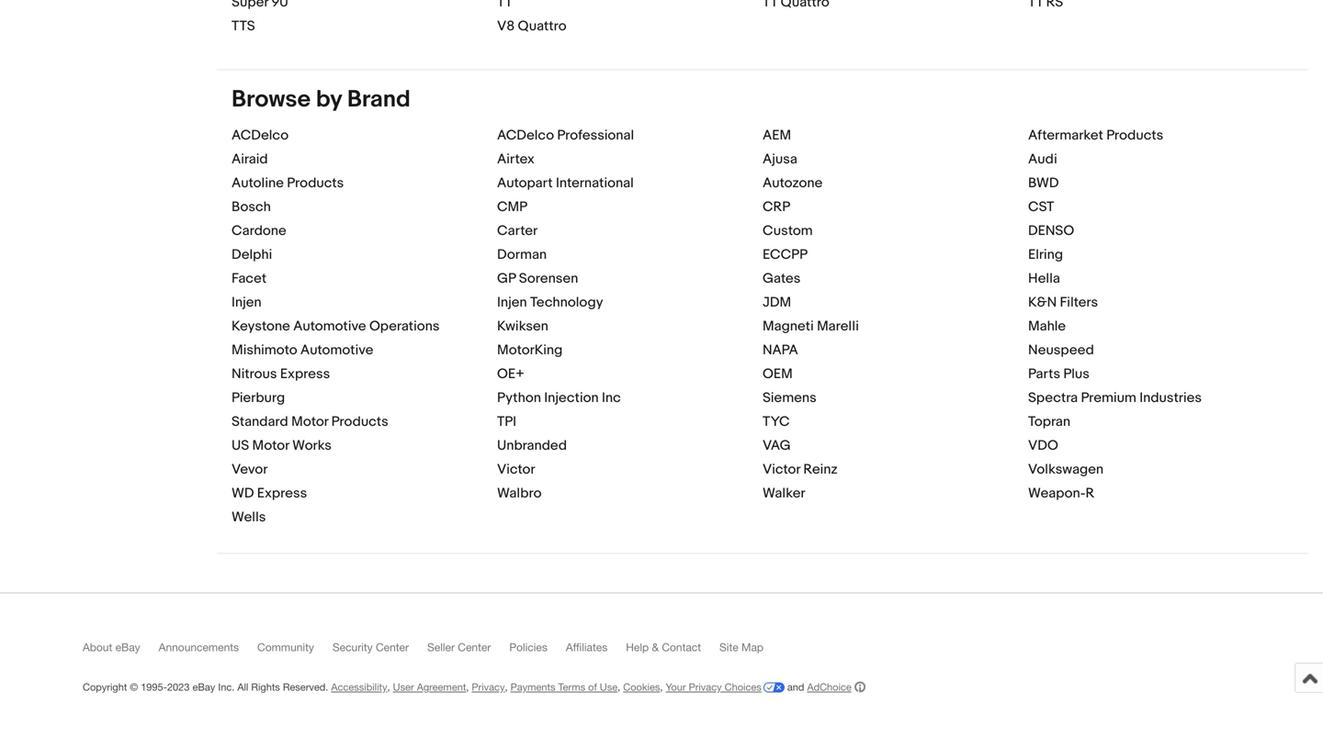 Task type: vqa. For each thing, say whether or not it's contained in the screenshot.
second , from left
yes



Task type: locate. For each thing, give the bounding box(es) containing it.
audi link
[[1028, 151, 1057, 168]]

privacy down seller center link at the left bottom
[[472, 682, 505, 694]]

airtex
[[497, 151, 535, 168]]

magneti
[[763, 318, 814, 335]]

, left payments
[[505, 682, 508, 694]]

bosch
[[232, 199, 271, 215]]

airaid link
[[232, 151, 268, 168]]

industries
[[1140, 390, 1202, 407]]

products right "aftermarket" on the right of the page
[[1106, 127, 1163, 144]]

4 , from the left
[[618, 682, 620, 694]]

victor up walbro
[[497, 462, 535, 478]]

1 horizontal spatial acdelco
[[497, 127, 554, 144]]

express inside neuspeed nitrous express
[[280, 366, 330, 383]]

, left your
[[660, 682, 663, 694]]

1 horizontal spatial center
[[458, 641, 491, 654]]

1 vertical spatial automotive
[[300, 342, 373, 359]]

terms
[[558, 682, 585, 694]]

works
[[292, 438, 332, 454]]

ebay right about
[[115, 641, 140, 654]]

2 center from the left
[[458, 641, 491, 654]]

seller center
[[427, 641, 491, 654]]

audi autoline products
[[232, 151, 1057, 192]]

automotive up mishimoto automotive link
[[293, 318, 366, 335]]

acdelco up airaid link
[[232, 127, 289, 144]]

,
[[387, 682, 390, 694], [466, 682, 469, 694], [505, 682, 508, 694], [618, 682, 620, 694], [660, 682, 663, 694]]

ajusa
[[763, 151, 797, 168]]

mahle
[[1028, 318, 1066, 335]]

injen down facet link
[[232, 294, 262, 311]]

crp
[[763, 199, 790, 215]]

0 vertical spatial products
[[1106, 127, 1163, 144]]

automotive
[[293, 318, 366, 335], [300, 342, 373, 359]]

0 horizontal spatial injen
[[232, 294, 262, 311]]

python injection inc link
[[497, 390, 621, 407]]

bwd bosch
[[232, 175, 1059, 215]]

autoline
[[232, 175, 284, 192]]

motor down the standard at the bottom left of the page
[[252, 438, 289, 454]]

professional
[[557, 127, 634, 144]]

and
[[787, 682, 804, 694]]

0 horizontal spatial victor
[[497, 462, 535, 478]]

2 privacy from the left
[[689, 682, 722, 694]]

products
[[1106, 127, 1163, 144], [287, 175, 344, 192], [331, 414, 388, 430]]

, left user
[[387, 682, 390, 694]]

center right seller
[[458, 641, 491, 654]]

1 horizontal spatial injen
[[497, 294, 527, 311]]

ebay inside about ebay link
[[115, 641, 140, 654]]

about
[[83, 641, 112, 654]]

tpi
[[497, 414, 516, 430]]

0 vertical spatial automotive
[[293, 318, 366, 335]]

elring facet
[[232, 247, 1063, 287]]

affiliates
[[566, 641, 608, 654]]

products right autoline
[[287, 175, 344, 192]]

spectra premium industries standard motor products
[[232, 390, 1202, 430]]

plus
[[1063, 366, 1090, 383]]

0 horizontal spatial acdelco
[[232, 127, 289, 144]]

weapon-r wells
[[232, 486, 1095, 526]]

express for nitrous
[[280, 366, 330, 383]]

2 injen from the left
[[497, 294, 527, 311]]

, left "cookies" link
[[618, 682, 620, 694]]

3 , from the left
[[505, 682, 508, 694]]

0 horizontal spatial privacy
[[472, 682, 505, 694]]

acdelco professional
[[497, 127, 634, 144]]

products up works
[[331, 414, 388, 430]]

tyc
[[763, 414, 790, 430]]

keystone automotive operations link
[[232, 318, 440, 335]]

1 center from the left
[[376, 641, 409, 654]]

carter link
[[497, 223, 538, 239]]

motor inside topran us motor works
[[252, 438, 289, 454]]

tts
[[232, 18, 255, 34]]

volkswagen
[[1028, 462, 1104, 478]]

tyc link
[[763, 414, 790, 430]]

express down mishimoto automotive link
[[280, 366, 330, 383]]

ebay left inc.
[[192, 682, 215, 694]]

aftermarket products airaid
[[232, 127, 1163, 168]]

topran
[[1028, 414, 1071, 430]]

2 victor from the left
[[763, 462, 800, 478]]

jdm link
[[763, 294, 791, 311]]

k&n
[[1028, 294, 1057, 311]]

airtex link
[[497, 151, 535, 168]]

1 acdelco from the left
[[232, 127, 289, 144]]

1 horizontal spatial privacy
[[689, 682, 722, 694]]

vdo vevor
[[232, 438, 1058, 478]]

acdelco up airtex
[[497, 127, 554, 144]]

1 vertical spatial express
[[257, 486, 307, 502]]

1 vertical spatial motor
[[252, 438, 289, 454]]

1 vertical spatial products
[[287, 175, 344, 192]]

agreement
[[417, 682, 466, 694]]

browse
[[232, 85, 311, 114]]

announcements link
[[159, 641, 257, 663]]

0 vertical spatial express
[[280, 366, 330, 383]]

standard motor products link
[[232, 414, 388, 430]]

2 , from the left
[[466, 682, 469, 694]]

0 horizontal spatial center
[[376, 641, 409, 654]]

0 horizontal spatial motor
[[252, 438, 289, 454]]

products inside aftermarket products airaid
[[1106, 127, 1163, 144]]

1 horizontal spatial motor
[[291, 414, 328, 430]]

your
[[666, 682, 686, 694]]

injen
[[232, 294, 262, 311], [497, 294, 527, 311]]

center for security center
[[376, 641, 409, 654]]

help & contact
[[626, 641, 701, 654]]

bwd
[[1028, 175, 1059, 192]]

products inside 'spectra premium industries standard motor products'
[[331, 414, 388, 430]]

facet
[[232, 271, 267, 287]]

injen down gp
[[497, 294, 527, 311]]

motor
[[291, 414, 328, 430], [252, 438, 289, 454]]

center right security
[[376, 641, 409, 654]]

walbro
[[497, 486, 542, 502]]

sorensen
[[519, 271, 578, 287]]

k&n filters link
[[1028, 294, 1098, 311]]

express inside the volkswagen wd express
[[257, 486, 307, 502]]

gates link
[[763, 271, 801, 287]]

operations
[[369, 318, 440, 335]]

acdelco for acdelco professional
[[497, 127, 554, 144]]

reserved.
[[283, 682, 328, 694]]

parts
[[1028, 366, 1060, 383]]

0 vertical spatial ebay
[[115, 641, 140, 654]]

kwiksen link
[[497, 318, 548, 335]]

volkswagen wd express
[[232, 462, 1104, 502]]

motor inside 'spectra premium industries standard motor products'
[[291, 414, 328, 430]]

2 acdelco from the left
[[497, 127, 554, 144]]

motorking
[[497, 342, 563, 359]]

site map
[[719, 641, 764, 654]]

map
[[742, 641, 764, 654]]

1 horizontal spatial victor
[[763, 462, 800, 478]]

pierburg link
[[232, 390, 285, 407]]

custom link
[[763, 223, 813, 239]]

acdelco
[[232, 127, 289, 144], [497, 127, 554, 144]]

quattro
[[518, 18, 567, 34]]

victor for victor reinz
[[763, 462, 800, 478]]

filters
[[1060, 294, 1098, 311]]

victor up walker
[[763, 462, 800, 478]]

eccpp
[[763, 247, 808, 263]]

automotive down 'keystone automotive operations' link at the top of page
[[300, 342, 373, 359]]

1 injen from the left
[[232, 294, 262, 311]]

, left 'privacy' link
[[466, 682, 469, 694]]

wells
[[232, 510, 266, 526]]

2 vertical spatial products
[[331, 414, 388, 430]]

1 horizontal spatial ebay
[[192, 682, 215, 694]]

topran link
[[1028, 414, 1071, 430]]

0 vertical spatial motor
[[291, 414, 328, 430]]

copyright
[[83, 682, 127, 694]]

privacy right your
[[689, 682, 722, 694]]

express right wd
[[257, 486, 307, 502]]

1 victor from the left
[[497, 462, 535, 478]]

motor up works
[[291, 414, 328, 430]]

products inside 'audi autoline products'
[[287, 175, 344, 192]]

privacy link
[[472, 682, 505, 694]]

0 horizontal spatial ebay
[[115, 641, 140, 654]]

topran us motor works
[[232, 414, 1071, 454]]



Task type: describe. For each thing, give the bounding box(es) containing it.
mishimoto automotive link
[[232, 342, 373, 359]]

delphi link
[[232, 247, 272, 263]]

vdo link
[[1028, 438, 1058, 454]]

aftermarket
[[1028, 127, 1103, 144]]

spectra
[[1028, 390, 1078, 407]]

eccpp link
[[763, 247, 808, 263]]

volkswagen link
[[1028, 462, 1104, 478]]

cmp link
[[497, 199, 527, 215]]

inc
[[602, 390, 621, 407]]

technology
[[530, 294, 603, 311]]

autozone
[[763, 175, 823, 192]]

aftermarket products link
[[1028, 127, 1163, 144]]

magneti marelli link
[[763, 318, 859, 335]]

vag link
[[763, 438, 791, 454]]

tts link
[[232, 18, 255, 34]]

injen technology
[[497, 294, 603, 311]]

injen inside hella injen
[[232, 294, 262, 311]]

walker link
[[763, 486, 806, 502]]

security center
[[333, 641, 409, 654]]

1 vertical spatial ebay
[[192, 682, 215, 694]]

v8 quattro
[[497, 18, 567, 34]]

gates
[[763, 271, 801, 287]]

browse by brand main content
[[0, 0, 1323, 571]]

injection
[[544, 390, 599, 407]]

aem
[[763, 127, 791, 144]]

1 privacy from the left
[[472, 682, 505, 694]]

us motor works link
[[232, 438, 332, 454]]

affiliates link
[[566, 641, 626, 663]]

use
[[600, 682, 618, 694]]

international
[[556, 175, 634, 192]]

weapon-
[[1028, 486, 1086, 502]]

and adchoice
[[785, 682, 852, 694]]

choices
[[725, 682, 762, 694]]

cookies
[[623, 682, 660, 694]]

1 , from the left
[[387, 682, 390, 694]]

walbro link
[[497, 486, 542, 502]]

payments terms of use link
[[511, 682, 618, 694]]

elring link
[[1028, 247, 1063, 263]]

dorman link
[[497, 247, 547, 263]]

parts plus pierburg
[[232, 366, 1090, 407]]

mishimoto
[[232, 342, 297, 359]]

acdelco for acdelco link
[[232, 127, 289, 144]]

adchoice link
[[807, 682, 865, 694]]

facet link
[[232, 271, 267, 287]]

5 , from the left
[[660, 682, 663, 694]]

acdelco link
[[232, 127, 289, 144]]

rights
[[251, 682, 280, 694]]

oe+
[[497, 366, 524, 383]]

wd
[[232, 486, 254, 502]]

victor for victor link
[[497, 462, 535, 478]]

hella injen
[[232, 271, 1060, 311]]

spectra premium industries link
[[1028, 390, 1202, 407]]

©
[[130, 682, 138, 694]]

hella
[[1028, 271, 1060, 287]]

contact
[[662, 641, 701, 654]]

mahle mishimoto automotive
[[232, 318, 1066, 359]]

neuspeed
[[1028, 342, 1094, 359]]

motorking link
[[497, 342, 563, 359]]

all
[[237, 682, 248, 694]]

gp
[[497, 271, 516, 287]]

autoline products link
[[232, 175, 344, 192]]

bosch link
[[232, 199, 271, 215]]

victor reinz
[[763, 462, 838, 478]]

your privacy choices link
[[666, 682, 785, 694]]

unbranded
[[497, 438, 567, 454]]

pierburg
[[232, 390, 285, 407]]

jdm
[[763, 294, 791, 311]]

vdo
[[1028, 438, 1058, 454]]

cst link
[[1028, 199, 1054, 215]]

mahle link
[[1028, 318, 1066, 335]]

seller
[[427, 641, 455, 654]]

magneti marelli
[[763, 318, 859, 335]]

tpi link
[[497, 414, 516, 430]]

v8 quattro link
[[497, 18, 567, 34]]

autopart international
[[497, 175, 634, 192]]

premium
[[1081, 390, 1137, 407]]

delphi
[[232, 247, 272, 263]]

injen link
[[232, 294, 262, 311]]

express for wd
[[257, 486, 307, 502]]

bwd link
[[1028, 175, 1059, 192]]

k&n filters keystone automotive operations
[[232, 294, 1098, 335]]

security center link
[[333, 641, 427, 663]]

browse by brand
[[232, 85, 411, 114]]

wd express link
[[232, 486, 307, 502]]

victor reinz link
[[763, 462, 838, 478]]

airaid
[[232, 151, 268, 168]]

parts plus link
[[1028, 366, 1090, 383]]

vag
[[763, 438, 791, 454]]

wells link
[[232, 510, 266, 526]]

gp sorensen link
[[497, 271, 578, 287]]

automotive inside the k&n filters keystone automotive operations
[[293, 318, 366, 335]]

of
[[588, 682, 597, 694]]

cst
[[1028, 199, 1054, 215]]

help & contact link
[[626, 641, 719, 663]]

nitrous
[[232, 366, 277, 383]]

siemens link
[[763, 390, 817, 407]]

center for seller center
[[458, 641, 491, 654]]

automotive inside mahle mishimoto automotive
[[300, 342, 373, 359]]



